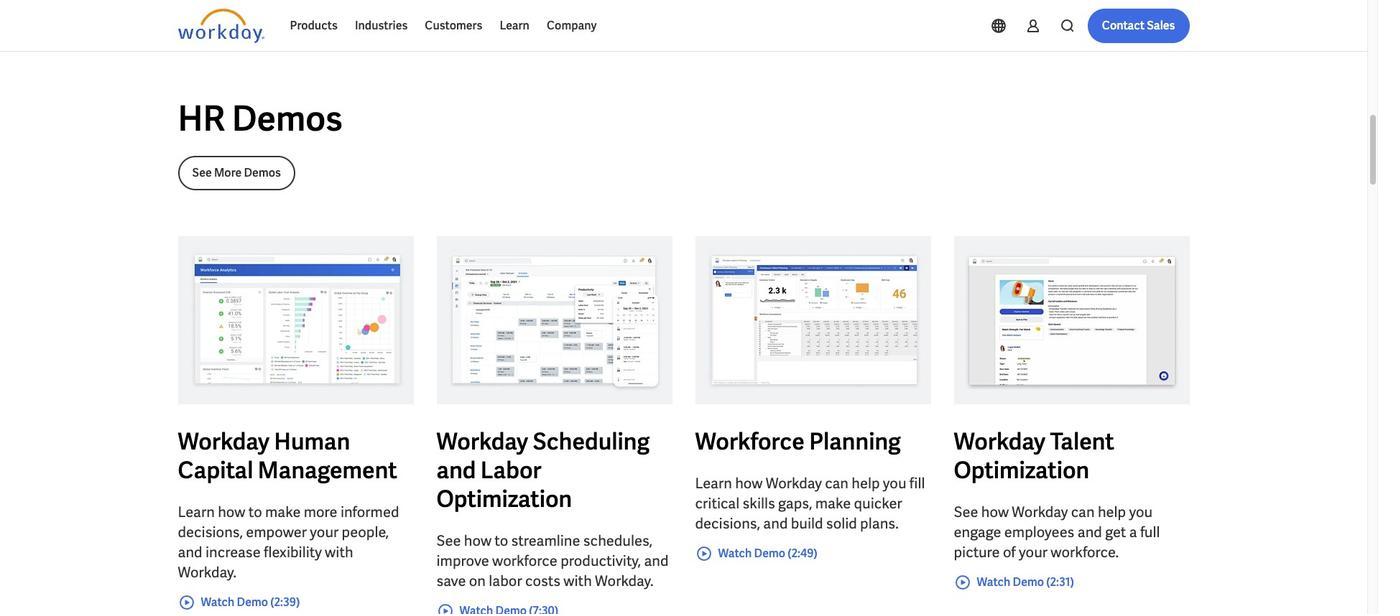 Task type: locate. For each thing, give the bounding box(es) containing it.
workday. inside see how to streamline schedules, improve workforce productivity, and save on labor costs with workday.
[[595, 572, 654, 591]]

optimization inside workday scheduling and labor optimization
[[437, 484, 572, 514]]

watch demo (2:49)
[[718, 546, 818, 561]]

learn button
[[491, 9, 538, 43]]

demo left the (2:39)
[[237, 595, 268, 610]]

1 horizontal spatial learn
[[500, 18, 530, 33]]

and
[[437, 455, 476, 486], [764, 514, 788, 533], [1078, 523, 1103, 542], [178, 543, 202, 562], [644, 552, 669, 570]]

1 horizontal spatial demo
[[754, 546, 786, 561]]

see how to streamline schedules, improve workforce productivity, and save on labor costs with workday.
[[437, 532, 669, 591]]

0 horizontal spatial optimization
[[437, 484, 572, 514]]

2 horizontal spatial watch
[[977, 575, 1011, 590]]

how up increase
[[218, 503, 245, 522]]

0 horizontal spatial can
[[825, 474, 849, 493]]

help inside see how workday can help you engage employees and get a full picture of your workforce.
[[1098, 503, 1126, 522]]

see inside see how to streamline schedules, improve workforce productivity, and save on labor costs with workday.
[[437, 532, 461, 550]]

with
[[325, 543, 353, 562], [564, 572, 592, 591]]

flexibility
[[264, 543, 322, 562]]

see
[[192, 165, 212, 180], [954, 503, 979, 522], [437, 532, 461, 550]]

1 vertical spatial to
[[495, 532, 508, 550]]

your
[[310, 523, 339, 542], [1019, 543, 1048, 562]]

demo for talent
[[1013, 575, 1044, 590]]

help for workforce planning
[[852, 474, 880, 493]]

you
[[883, 474, 907, 493], [1129, 503, 1153, 522]]

workday inside see how workday can help you engage employees and get a full picture of your workforce.
[[1012, 503, 1068, 522]]

0 horizontal spatial workday.
[[178, 563, 236, 582]]

workday inside workday talent optimization
[[954, 427, 1046, 457]]

2 vertical spatial watch
[[201, 595, 235, 610]]

how inside see how workday can help you engage employees and get a full picture of your workforce.
[[982, 503, 1009, 522]]

with down productivity,
[[564, 572, 592, 591]]

1 horizontal spatial workday.
[[595, 572, 654, 591]]

learn
[[500, 18, 530, 33], [695, 474, 732, 493], [178, 503, 215, 522]]

watch demo (2:31) link
[[954, 574, 1075, 591]]

workday scheduling and labor optimization
[[437, 427, 650, 514]]

you inside see how workday can help you engage employees and get a full picture of your workforce.
[[1129, 503, 1153, 522]]

optimization inside workday talent optimization
[[954, 455, 1090, 486]]

learn down capital
[[178, 503, 215, 522]]

workday. down productivity,
[[595, 572, 654, 591]]

how for workday scheduling and labor optimization
[[464, 532, 492, 550]]

your down more at the bottom left
[[310, 523, 339, 542]]

how up improve
[[464, 532, 492, 550]]

demos
[[232, 96, 343, 141], [244, 165, 281, 180]]

can up solid
[[825, 474, 849, 493]]

to
[[249, 503, 262, 522], [495, 532, 508, 550]]

1 horizontal spatial to
[[495, 532, 508, 550]]

skills
[[743, 494, 775, 513]]

decisions,
[[695, 514, 760, 533], [178, 523, 243, 542]]

0 horizontal spatial see
[[192, 165, 212, 180]]

to up the workforce
[[495, 532, 508, 550]]

0 vertical spatial watch
[[718, 546, 752, 561]]

you up a in the bottom right of the page
[[1129, 503, 1153, 522]]

see left more
[[192, 165, 212, 180]]

0 vertical spatial demo
[[754, 546, 786, 561]]

scheduling
[[533, 427, 650, 457]]

workday for optimization
[[954, 427, 1046, 457]]

1 horizontal spatial help
[[1098, 503, 1126, 522]]

workday. down increase
[[178, 563, 236, 582]]

help for workday talent optimization
[[1098, 503, 1126, 522]]

full
[[1141, 523, 1160, 542]]

0 vertical spatial help
[[852, 474, 880, 493]]

to up empower
[[249, 503, 262, 522]]

0 horizontal spatial your
[[310, 523, 339, 542]]

how for workday talent optimization
[[982, 503, 1009, 522]]

0 horizontal spatial make
[[265, 503, 301, 522]]

learn for workforce planning
[[695, 474, 732, 493]]

watch down critical
[[718, 546, 752, 561]]

1 vertical spatial with
[[564, 572, 592, 591]]

workday inside workday human capital management
[[178, 427, 270, 457]]

optimization up employees
[[954, 455, 1090, 486]]

decisions, inside "learn how workday can help you fill critical skills gaps, make quicker decisions, and build solid plans."
[[695, 514, 760, 533]]

0 vertical spatial learn
[[500, 18, 530, 33]]

workday
[[178, 427, 270, 457], [437, 427, 528, 457], [954, 427, 1046, 457], [766, 474, 822, 493], [1012, 503, 1068, 522]]

1 vertical spatial you
[[1129, 503, 1153, 522]]

costs
[[525, 572, 561, 591]]

people,
[[342, 523, 389, 542]]

products button
[[281, 9, 346, 43]]

can
[[825, 474, 849, 493], [1072, 503, 1095, 522]]

sales
[[1147, 18, 1176, 33]]

0 horizontal spatial with
[[325, 543, 353, 562]]

1 horizontal spatial with
[[564, 572, 592, 591]]

watch demo (2:31)
[[977, 575, 1075, 590]]

0 horizontal spatial learn
[[178, 503, 215, 522]]

and left increase
[[178, 543, 202, 562]]

1 vertical spatial your
[[1019, 543, 1048, 562]]

0 vertical spatial you
[[883, 474, 907, 493]]

how inside see how to streamline schedules, improve workforce productivity, and save on labor costs with workday.
[[464, 532, 492, 550]]

of
[[1003, 543, 1016, 562]]

0 vertical spatial can
[[825, 474, 849, 493]]

2 horizontal spatial see
[[954, 503, 979, 522]]

demo left (2:31)
[[1013, 575, 1044, 590]]

1 horizontal spatial your
[[1019, 543, 1048, 562]]

can inside "learn how workday can help you fill critical skills gaps, make quicker decisions, and build solid plans."
[[825, 474, 849, 493]]

learn how workday can help you fill critical skills gaps, make quicker decisions, and build solid plans.
[[695, 474, 925, 533]]

optimization
[[954, 455, 1090, 486], [437, 484, 572, 514]]

how
[[735, 474, 763, 493], [218, 503, 245, 522], [982, 503, 1009, 522], [464, 532, 492, 550]]

0 horizontal spatial demo
[[237, 595, 268, 610]]

2 vertical spatial see
[[437, 532, 461, 550]]

workforce planning
[[695, 427, 901, 457]]

1 horizontal spatial make
[[816, 494, 851, 513]]

make inside "learn how workday can help you fill critical skills gaps, make quicker decisions, and build solid plans."
[[816, 494, 851, 513]]

see up the engage
[[954, 503, 979, 522]]

and down schedules,
[[644, 552, 669, 570]]

0 vertical spatial your
[[310, 523, 339, 542]]

with inside see how to streamline schedules, improve workforce productivity, and save on labor costs with workday.
[[564, 572, 592, 591]]

solid
[[826, 514, 857, 533]]

go to the homepage image
[[178, 9, 264, 43]]

0 horizontal spatial to
[[249, 503, 262, 522]]

workday.
[[178, 563, 236, 582], [595, 572, 654, 591]]

critical
[[695, 494, 740, 513]]

how for workday human capital management
[[218, 503, 245, 522]]

and left labor
[[437, 455, 476, 486]]

make
[[816, 494, 851, 513], [265, 503, 301, 522]]

engage
[[954, 523, 1002, 542]]

can up workforce.
[[1072, 503, 1095, 522]]

talent
[[1050, 427, 1115, 457]]

make up solid
[[816, 494, 851, 513]]

how inside learn how to make more informed decisions, empower your people, and increase flexibility with workday.
[[218, 503, 245, 522]]

optimization up streamline
[[437, 484, 572, 514]]

with for workday scheduling and labor optimization
[[564, 572, 592, 591]]

1 horizontal spatial you
[[1129, 503, 1153, 522]]

1 horizontal spatial see
[[437, 532, 461, 550]]

picture
[[954, 543, 1000, 562]]

learn inside "learn how workday can help you fill critical skills gaps, make quicker decisions, and build solid plans."
[[695, 474, 732, 493]]

productivity,
[[561, 552, 641, 570]]

learn how to make more informed decisions, empower your people, and increase flexibility with workday.
[[178, 503, 399, 582]]

schedules,
[[583, 532, 653, 550]]

2 horizontal spatial learn
[[695, 474, 732, 493]]

you inside "learn how workday can help you fill critical skills gaps, make quicker decisions, and build solid plans."
[[883, 474, 907, 493]]

learn inside learn how to make more informed decisions, empower your people, and increase flexibility with workday.
[[178, 503, 215, 522]]

capital
[[178, 455, 253, 486]]

you left the fill at the right bottom of page
[[883, 474, 907, 493]]

contact
[[1102, 18, 1145, 33]]

with down people,
[[325, 543, 353, 562]]

contact sales
[[1102, 18, 1176, 33]]

watch down of at bottom right
[[977, 575, 1011, 590]]

demo left (2:49)
[[754, 546, 786, 561]]

watch down increase
[[201, 595, 235, 610]]

and inside see how workday can help you engage employees and get a full picture of your workforce.
[[1078, 523, 1103, 542]]

and inside see how to streamline schedules, improve workforce productivity, and save on labor costs with workday.
[[644, 552, 669, 570]]

demo
[[754, 546, 786, 561], [1013, 575, 1044, 590], [237, 595, 268, 610]]

company
[[547, 18, 597, 33]]

help up quicker
[[852, 474, 880, 493]]

to inside see how to streamline schedules, improve workforce productivity, and save on labor costs with workday.
[[495, 532, 508, 550]]

more
[[214, 165, 242, 180]]

how inside "learn how workday can help you fill critical skills gaps, make quicker decisions, and build solid plans."
[[735, 474, 763, 493]]

streamline
[[511, 532, 580, 550]]

and down skills
[[764, 514, 788, 533]]

0 horizontal spatial you
[[883, 474, 907, 493]]

improve
[[437, 552, 489, 570]]

1 vertical spatial demo
[[1013, 575, 1044, 590]]

2 vertical spatial demo
[[237, 595, 268, 610]]

help inside "learn how workday can help you fill critical skills gaps, make quicker decisions, and build solid plans."
[[852, 474, 880, 493]]

0 horizontal spatial help
[[852, 474, 880, 493]]

watch demo (2:49) link
[[695, 545, 818, 563]]

see inside see how workday can help you engage employees and get a full picture of your workforce.
[[954, 503, 979, 522]]

industries
[[355, 18, 408, 33]]

to inside learn how to make more informed decisions, empower your people, and increase flexibility with workday.
[[249, 503, 262, 522]]

and up workforce.
[[1078, 523, 1103, 542]]

learn left company
[[500, 18, 530, 33]]

0 vertical spatial with
[[325, 543, 353, 562]]

0 vertical spatial see
[[192, 165, 212, 180]]

workday. inside learn how to make more informed decisions, empower your people, and increase flexibility with workday.
[[178, 563, 236, 582]]

with inside learn how to make more informed decisions, empower your people, and increase flexibility with workday.
[[325, 543, 353, 562]]

and inside learn how to make more informed decisions, empower your people, and increase flexibility with workday.
[[178, 543, 202, 562]]

1 vertical spatial watch
[[977, 575, 1011, 590]]

0 horizontal spatial decisions,
[[178, 523, 243, 542]]

make up empower
[[265, 503, 301, 522]]

see how workday can help you engage employees and get a full picture of your workforce.
[[954, 503, 1160, 562]]

make inside learn how to make more informed decisions, empower your people, and increase flexibility with workday.
[[265, 503, 301, 522]]

1 vertical spatial learn
[[695, 474, 732, 493]]

0 vertical spatial to
[[249, 503, 262, 522]]

decisions, down critical
[[695, 514, 760, 533]]

1 horizontal spatial can
[[1072, 503, 1095, 522]]

0 horizontal spatial watch
[[201, 595, 235, 610]]

workday inside workday scheduling and labor optimization
[[437, 427, 528, 457]]

quicker
[[854, 494, 903, 513]]

1 horizontal spatial watch
[[718, 546, 752, 561]]

1 horizontal spatial decisions,
[[695, 514, 760, 533]]

learn for workday human capital management
[[178, 503, 215, 522]]

1 horizontal spatial optimization
[[954, 455, 1090, 486]]

watch the workday scheduling and labor optimization demo image
[[437, 236, 672, 404]]

1 vertical spatial help
[[1098, 503, 1126, 522]]

see for workday talent optimization
[[954, 503, 979, 522]]

a
[[1130, 523, 1138, 542]]

can inside see how workday can help you engage employees and get a full picture of your workforce.
[[1072, 503, 1095, 522]]

decisions, up increase
[[178, 523, 243, 542]]

your down employees
[[1019, 543, 1048, 562]]

watch
[[718, 546, 752, 561], [977, 575, 1011, 590], [201, 595, 235, 610]]

1 vertical spatial see
[[954, 503, 979, 522]]

learn up critical
[[695, 474, 732, 493]]

2 vertical spatial learn
[[178, 503, 215, 522]]

how up skills
[[735, 474, 763, 493]]

help up get
[[1098, 503, 1126, 522]]

2 horizontal spatial demo
[[1013, 575, 1044, 590]]

how up the engage
[[982, 503, 1009, 522]]

help
[[852, 474, 880, 493], [1098, 503, 1126, 522]]

see up improve
[[437, 532, 461, 550]]

1 vertical spatial can
[[1072, 503, 1095, 522]]

hr
[[178, 96, 225, 141]]



Task type: vqa. For each thing, say whether or not it's contained in the screenshot.
194 in the top left of the page
no



Task type: describe. For each thing, give the bounding box(es) containing it.
planning
[[809, 427, 901, 457]]

watch demo (2:39) link
[[178, 594, 300, 611]]

you for workday talent optimization
[[1129, 503, 1153, 522]]

customers button
[[416, 9, 491, 43]]

hr demos
[[178, 96, 343, 141]]

human
[[274, 427, 350, 457]]

0 vertical spatial demos
[[232, 96, 343, 141]]

workday for and
[[437, 427, 528, 457]]

and inside workday scheduling and labor optimization
[[437, 455, 476, 486]]

and inside "learn how workday can help you fill critical skills gaps, make quicker decisions, and build solid plans."
[[764, 514, 788, 533]]

watch for workforce planning
[[718, 546, 752, 561]]

1 vertical spatial demos
[[244, 165, 281, 180]]

decisions, inside learn how to make more informed decisions, empower your people, and increase flexibility with workday.
[[178, 523, 243, 542]]

contact sales link
[[1088, 9, 1190, 43]]

your inside learn how to make more informed decisions, empower your people, and increase flexibility with workday.
[[310, 523, 339, 542]]

more
[[304, 503, 338, 522]]

watch for workday talent optimization
[[977, 575, 1011, 590]]

empower
[[246, 523, 307, 542]]

(2:31)
[[1047, 575, 1075, 590]]

products
[[290, 18, 338, 33]]

company button
[[538, 9, 606, 43]]

watch the workday human capital management demo image
[[178, 236, 414, 404]]

learn inside 'dropdown button'
[[500, 18, 530, 33]]

workday inside "learn how workday can help you fill critical skills gaps, make quicker decisions, and build solid plans."
[[766, 474, 822, 493]]

how for workforce planning
[[735, 474, 763, 493]]

can for planning
[[825, 474, 849, 493]]

gaps,
[[779, 494, 813, 513]]

management
[[258, 455, 397, 486]]

you for workforce planning
[[883, 474, 907, 493]]

see for workday scheduling and labor optimization
[[437, 532, 461, 550]]

watch the workforce planning demo image
[[695, 236, 931, 404]]

watch the workday talent optimization demo image
[[954, 236, 1190, 404]]

to for management
[[249, 503, 262, 522]]

fill
[[910, 474, 925, 493]]

watch for workday human capital management
[[201, 595, 235, 610]]

labor
[[481, 455, 542, 486]]

employees
[[1005, 523, 1075, 542]]

can for talent
[[1072, 503, 1095, 522]]

workday talent optimization
[[954, 427, 1115, 486]]

increase
[[206, 543, 261, 562]]

informed
[[341, 503, 399, 522]]

see more demos
[[192, 165, 281, 180]]

see more demos link
[[178, 156, 295, 190]]

(2:49)
[[788, 546, 818, 561]]

save
[[437, 572, 466, 591]]

workday human capital management
[[178, 427, 397, 486]]

demo for planning
[[754, 546, 786, 561]]

on
[[469, 572, 486, 591]]

build
[[791, 514, 823, 533]]

get
[[1106, 523, 1127, 542]]

with for workday human capital management
[[325, 543, 353, 562]]

customers
[[425, 18, 483, 33]]

workforce.
[[1051, 543, 1119, 562]]

watch demo (2:39)
[[201, 595, 300, 610]]

workday. for workday human capital management
[[178, 563, 236, 582]]

to for labor
[[495, 532, 508, 550]]

workforce
[[695, 427, 805, 457]]

industries button
[[346, 9, 416, 43]]

workday. for workday scheduling and labor optimization
[[595, 572, 654, 591]]

your inside see how workday can help you engage employees and get a full picture of your workforce.
[[1019, 543, 1048, 562]]

labor
[[489, 572, 522, 591]]

(2:39)
[[270, 595, 300, 610]]

workforce
[[492, 552, 558, 570]]

demo for human
[[237, 595, 268, 610]]

plans.
[[860, 514, 899, 533]]

workday for capital
[[178, 427, 270, 457]]



